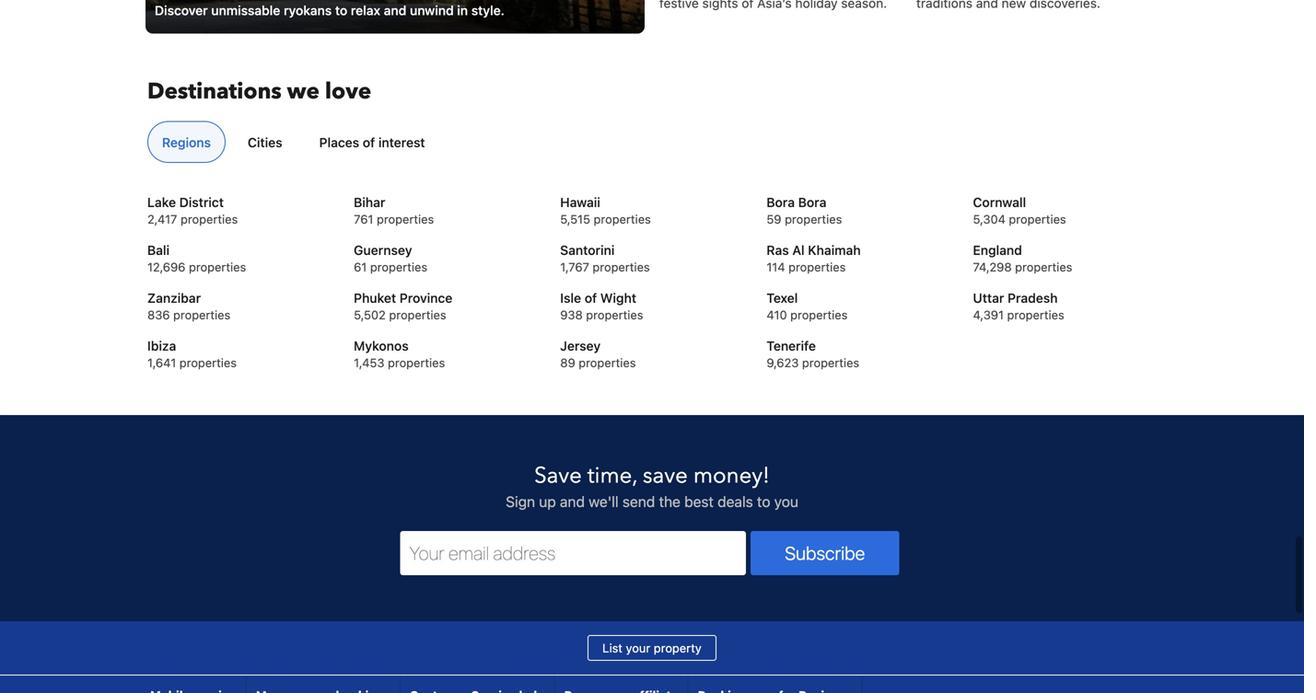 Task type: vqa. For each thing, say whether or not it's contained in the screenshot.


Task type: locate. For each thing, give the bounding box(es) containing it.
0 vertical spatial to
[[335, 3, 347, 18]]

bali
[[147, 243, 170, 258]]

ibiza
[[147, 338, 176, 354]]

properties inside phuket province 5,502 properties
[[389, 308, 446, 322]]

properties down cornwall link
[[1009, 212, 1066, 226]]

places of interest
[[319, 135, 425, 150]]

bora up 59
[[767, 195, 795, 210]]

1 horizontal spatial and
[[560, 493, 585, 511]]

texel
[[767, 290, 798, 306]]

2,417
[[147, 212, 177, 226]]

lake district 2,417 properties
[[147, 195, 238, 226]]

santorini
[[560, 243, 615, 258]]

properties
[[181, 212, 238, 226], [377, 212, 434, 226], [594, 212, 651, 226], [785, 212, 842, 226], [1009, 212, 1066, 226], [189, 260, 246, 274], [370, 260, 427, 274], [593, 260, 650, 274], [788, 260, 846, 274], [1015, 260, 1072, 274], [173, 308, 231, 322], [389, 308, 446, 322], [586, 308, 643, 322], [790, 308, 848, 322], [1007, 308, 1064, 322], [179, 356, 237, 370], [388, 356, 445, 370], [579, 356, 636, 370], [802, 356, 859, 370]]

ras al khaimah 114 properties
[[767, 243, 861, 274]]

of right the isle
[[585, 290, 597, 306]]

properties down hawaii "link"
[[594, 212, 651, 226]]

properties down wight
[[586, 308, 643, 322]]

lake district link
[[147, 193, 331, 212]]

properties inside tenerife 9,623 properties
[[802, 356, 859, 370]]

save time, save money! sign up and we'll send the best deals to you
[[506, 461, 798, 511]]

properties inside santorini 1,767 properties
[[593, 260, 650, 274]]

regions
[[162, 135, 211, 150]]

you
[[774, 493, 798, 511]]

mykonos
[[354, 338, 409, 354]]

we
[[287, 77, 319, 107]]

places of interest button
[[304, 121, 440, 163]]

properties down mykonos link
[[388, 356, 445, 370]]

bora
[[767, 195, 795, 210], [798, 195, 826, 210]]

1 vertical spatial and
[[560, 493, 585, 511]]

properties down district
[[181, 212, 238, 226]]

cities
[[248, 135, 282, 150]]

tenerife link
[[767, 337, 950, 355]]

to left the you
[[757, 493, 770, 511]]

1 horizontal spatial of
[[585, 290, 597, 306]]

properties down tenerife link
[[802, 356, 859, 370]]

properties up guernsey
[[377, 212, 434, 226]]

properties down jersey
[[579, 356, 636, 370]]

phuket
[[354, 290, 396, 306]]

ibiza link
[[147, 337, 331, 355]]

1 horizontal spatial to
[[757, 493, 770, 511]]

time,
[[587, 461, 637, 491]]

england
[[973, 243, 1022, 258]]

properties inside hawaii 5,515 properties
[[594, 212, 651, 226]]

wight
[[600, 290, 636, 306]]

interest
[[378, 135, 425, 150]]

1 vertical spatial of
[[585, 290, 597, 306]]

bihar link
[[354, 193, 537, 212]]

regions button
[[147, 121, 226, 163]]

of inside "isle of wight 938 properties"
[[585, 290, 597, 306]]

properties inside zanzibar 836 properties
[[173, 308, 231, 322]]

hawaii link
[[560, 193, 744, 212]]

uttar
[[973, 290, 1004, 306]]

properties down pradesh
[[1007, 308, 1064, 322]]

phuket province link
[[354, 289, 537, 307]]

to inside 'link'
[[335, 3, 347, 18]]

of inside button
[[363, 135, 375, 150]]

tenerife
[[767, 338, 816, 354]]

ras
[[767, 243, 789, 258]]

0 horizontal spatial and
[[384, 3, 406, 18]]

properties inside "isle of wight 938 properties"
[[586, 308, 643, 322]]

of for wight
[[585, 290, 597, 306]]

and right up
[[560, 493, 585, 511]]

properties up al
[[785, 212, 842, 226]]

1,453
[[354, 356, 384, 370]]

unwind
[[410, 3, 454, 18]]

texel link
[[767, 289, 950, 307]]

properties inside cornwall 5,304 properties
[[1009, 212, 1066, 226]]

deals
[[718, 493, 753, 511]]

836
[[147, 308, 170, 322]]

zanzibar link
[[147, 289, 331, 307]]

in
[[457, 3, 468, 18]]

properties down 'khaimah'
[[788, 260, 846, 274]]

and right relax
[[384, 3, 406, 18]]

1 bora from the left
[[767, 195, 795, 210]]

properties inside lake district 2,417 properties
[[181, 212, 238, 226]]

tab list
[[140, 121, 1157, 164]]

properties down bali link
[[189, 260, 246, 274]]

relax
[[351, 3, 380, 18]]

properties up tenerife 9,623 properties
[[790, 308, 848, 322]]

bihar
[[354, 195, 385, 210]]

properties down ibiza link
[[179, 356, 237, 370]]

bora up al
[[798, 195, 826, 210]]

destinations
[[147, 77, 282, 107]]

of right places
[[363, 135, 375, 150]]

0 vertical spatial and
[[384, 3, 406, 18]]

hawaii 5,515 properties
[[560, 195, 651, 226]]

we'll
[[589, 493, 619, 511]]

0 vertical spatial of
[[363, 135, 375, 150]]

bora bora 59 properties
[[767, 195, 842, 226]]

properties up wight
[[593, 260, 650, 274]]

0 horizontal spatial of
[[363, 135, 375, 150]]

of
[[363, 135, 375, 150], [585, 290, 597, 306]]

0 horizontal spatial bora
[[767, 195, 795, 210]]

and
[[384, 3, 406, 18], [560, 493, 585, 511]]

isle of wight 938 properties
[[560, 290, 643, 322]]

properties down province
[[389, 308, 446, 322]]

1 vertical spatial to
[[757, 493, 770, 511]]

santorini link
[[560, 241, 744, 260]]

tab list containing regions
[[140, 121, 1157, 164]]

properties down guernsey
[[370, 260, 427, 274]]

to left relax
[[335, 3, 347, 18]]

properties down 'england' "link" on the right
[[1015, 260, 1072, 274]]

jersey 89 properties
[[560, 338, 636, 370]]

properties down zanzibar
[[173, 308, 231, 322]]

1 horizontal spatial bora
[[798, 195, 826, 210]]

0 horizontal spatial to
[[335, 3, 347, 18]]

subscribe button
[[751, 531, 899, 575]]

discover
[[155, 3, 208, 18]]

tenerife 9,623 properties
[[767, 338, 859, 370]]

cities button
[[233, 121, 297, 163]]

navigation
[[141, 676, 862, 693]]

list your property link
[[588, 635, 716, 661]]



Task type: describe. For each thing, give the bounding box(es) containing it.
santorini 1,767 properties
[[560, 243, 650, 274]]

properties inside ras al khaimah 114 properties
[[788, 260, 846, 274]]

properties inside bora bora 59 properties
[[785, 212, 842, 226]]

guernsey link
[[354, 241, 537, 260]]

4,391
[[973, 308, 1004, 322]]

61
[[354, 260, 367, 274]]

mykonos 1,453 properties
[[354, 338, 445, 370]]

property
[[654, 641, 702, 655]]

cornwall link
[[973, 193, 1157, 212]]

zanzibar
[[147, 290, 201, 306]]

province
[[400, 290, 452, 306]]

style.
[[471, 3, 505, 18]]

properties inside 'mykonos 1,453 properties'
[[388, 356, 445, 370]]

1,767
[[560, 260, 589, 274]]

Your email address email field
[[400, 531, 746, 575]]

your
[[626, 641, 650, 655]]

list
[[602, 641, 623, 655]]

subscribe
[[785, 542, 865, 564]]

properties inside 'ibiza 1,641 properties'
[[179, 356, 237, 370]]

74,298
[[973, 260, 1012, 274]]

unmissable
[[211, 3, 280, 18]]

ryokans
[[284, 3, 332, 18]]

khaimah
[[808, 243, 861, 258]]

410
[[767, 308, 787, 322]]

guernsey
[[354, 243, 412, 258]]

5,304
[[973, 212, 1006, 226]]

save
[[643, 461, 688, 491]]

al
[[792, 243, 805, 258]]

england link
[[973, 241, 1157, 260]]

zanzibar 836 properties
[[147, 290, 231, 322]]

money!
[[693, 461, 770, 491]]

destinations we love
[[147, 77, 371, 107]]

properties inside bihar 761 properties
[[377, 212, 434, 226]]

of for interest
[[363, 135, 375, 150]]

the
[[659, 493, 681, 511]]

bora bora link
[[767, 193, 950, 212]]

uttar pradesh link
[[973, 289, 1157, 307]]

and inside 'link'
[[384, 3, 406, 18]]

bali link
[[147, 241, 331, 260]]

114
[[767, 260, 785, 274]]

89
[[560, 356, 575, 370]]

send
[[622, 493, 655, 511]]

district
[[179, 195, 224, 210]]

cornwall 5,304 properties
[[973, 195, 1066, 226]]

properties inside uttar pradesh 4,391 properties
[[1007, 308, 1064, 322]]

761
[[354, 212, 373, 226]]

discover unmissable ryokans to relax and unwind in style. link
[[146, 0, 645, 34]]

lake
[[147, 195, 176, 210]]

5,502
[[354, 308, 386, 322]]

2 bora from the left
[[798, 195, 826, 210]]

jersey
[[560, 338, 601, 354]]

isle of wight link
[[560, 289, 744, 307]]

5,515
[[560, 212, 590, 226]]

cornwall
[[973, 195, 1026, 210]]

properties inside the jersey 89 properties
[[579, 356, 636, 370]]

hawaii
[[560, 195, 600, 210]]

up
[[539, 493, 556, 511]]

properties inside bali 12,696 properties
[[189, 260, 246, 274]]

jersey link
[[560, 337, 744, 355]]

ras al khaimah link
[[767, 241, 950, 260]]

love
[[325, 77, 371, 107]]

and inside save time, save money! sign up and we'll send the best deals to you
[[560, 493, 585, 511]]

12,696
[[147, 260, 185, 274]]

to inside save time, save money! sign up and we'll send the best deals to you
[[757, 493, 770, 511]]

list your property
[[602, 641, 702, 655]]

properties inside england 74,298 properties
[[1015, 260, 1072, 274]]

1,641
[[147, 356, 176, 370]]

phuket province 5,502 properties
[[354, 290, 452, 322]]

properties inside "guernsey 61 properties"
[[370, 260, 427, 274]]

bihar 761 properties
[[354, 195, 434, 226]]

navigation inside save time, save money! footer
[[141, 676, 862, 693]]

938
[[560, 308, 583, 322]]

save time, save money! footer
[[0, 414, 1304, 693]]

sign
[[506, 493, 535, 511]]

ibiza 1,641 properties
[[147, 338, 237, 370]]

properties inside texel 410 properties
[[790, 308, 848, 322]]

uttar pradesh 4,391 properties
[[973, 290, 1064, 322]]

pradesh
[[1008, 290, 1058, 306]]

best
[[684, 493, 714, 511]]

places
[[319, 135, 359, 150]]

discover unmissable ryokans to relax and unwind in style.
[[155, 3, 505, 18]]

bali 12,696 properties
[[147, 243, 246, 274]]

9,623
[[767, 356, 799, 370]]

save
[[534, 461, 582, 491]]

england 74,298 properties
[[973, 243, 1072, 274]]

mykonos link
[[354, 337, 537, 355]]



